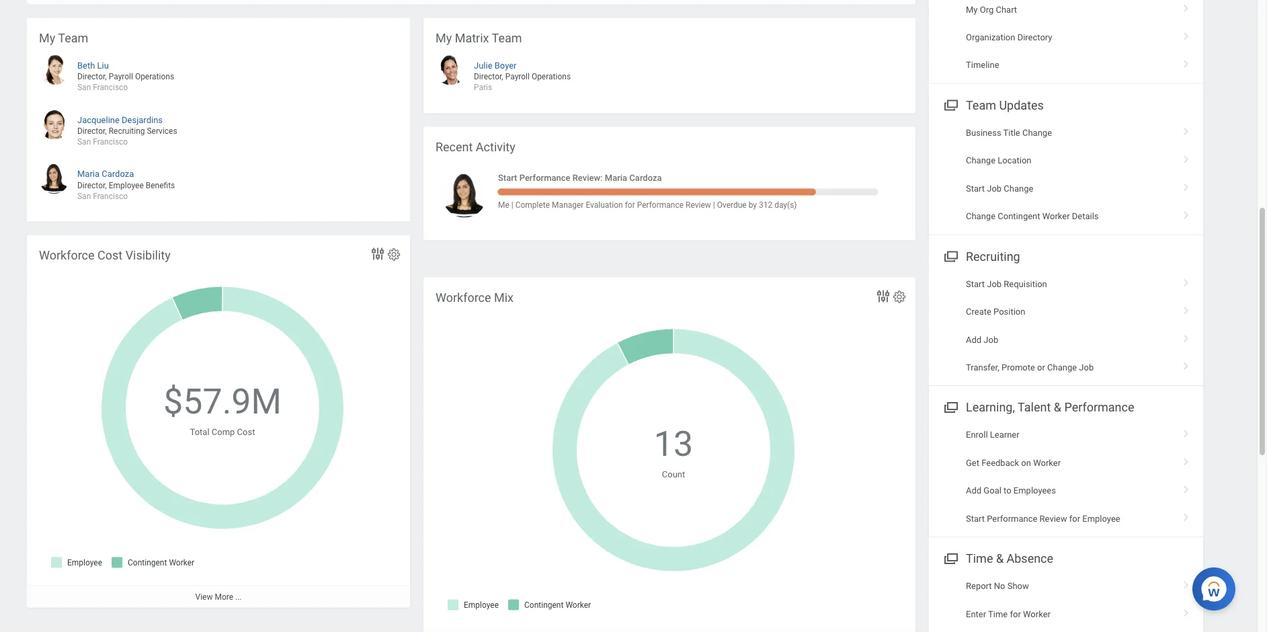 Task type: locate. For each thing, give the bounding box(es) containing it.
day(s)
[[775, 201, 797, 210]]

1 payroll from the left
[[109, 72, 133, 82]]

employee
[[109, 181, 144, 190], [1083, 514, 1121, 524]]

8 chevron right image from the top
[[1178, 509, 1196, 523]]

recent activity element
[[424, 127, 916, 241]]

chevron right image inside start job requisition link
[[1178, 274, 1196, 288]]

san down jacqueline
[[77, 137, 91, 147]]

worker left details
[[1043, 211, 1070, 222]]

enter
[[966, 609, 987, 619]]

1 chevron right image from the top
[[1178, 0, 1196, 13]]

services
[[147, 127, 177, 136]]

worker for &
[[1034, 458, 1061, 468]]

desjardins
[[122, 115, 163, 125]]

0 horizontal spatial review
[[686, 201, 711, 210]]

job inside add job link
[[984, 335, 999, 345]]

2 chevron right image from the top
[[1178, 28, 1196, 41]]

san inside director, recruiting services san francisco
[[77, 137, 91, 147]]

organization
[[966, 32, 1016, 43]]

1 horizontal spatial my
[[436, 31, 452, 45]]

cost right the comp on the left of the page
[[237, 427, 255, 437]]

3 francisco from the top
[[93, 192, 128, 201]]

configure and view chart data image
[[370, 246, 386, 262], [876, 289, 892, 305]]

0 horizontal spatial cardoza
[[102, 169, 134, 179]]

learning,
[[966, 401, 1016, 415]]

benefits
[[146, 181, 175, 190]]

team up beth
[[58, 31, 88, 45]]

1 vertical spatial employee
[[1083, 514, 1121, 524]]

chevron right image inside business title change 'link'
[[1178, 123, 1196, 137]]

0 vertical spatial review
[[686, 201, 711, 210]]

9 chevron right image from the top
[[1178, 605, 1196, 618]]

team up business
[[966, 99, 997, 113]]

list containing business title change
[[929, 119, 1204, 231]]

for right evaluation
[[625, 201, 635, 210]]

2 horizontal spatial my
[[966, 5, 978, 15]]

1 horizontal spatial team
[[492, 31, 522, 45]]

list containing start job requisition
[[929, 270, 1204, 382]]

0 vertical spatial san
[[77, 83, 91, 93]]

0 vertical spatial worker
[[1043, 211, 1070, 222]]

configure and view chart data image left configure workforce cost visibility "icon"
[[370, 246, 386, 262]]

jacqueline desjardins link
[[77, 112, 163, 125]]

cardoza up me  |  complete manager evaluation for performance review  |  overdue by 312 day(s)
[[630, 173, 662, 183]]

maria down director, recruiting services san francisco
[[77, 169, 100, 179]]

0 vertical spatial configure and view chart data image
[[370, 246, 386, 262]]

7 chevron right image from the top
[[1178, 358, 1196, 371]]

& right talent
[[1054, 401, 1062, 415]]

0 horizontal spatial configure and view chart data image
[[370, 246, 386, 262]]

list containing beth liu
[[39, 49, 398, 211]]

2 payroll from the left
[[506, 72, 530, 82]]

add left the goal
[[966, 486, 982, 496]]

chevron right image inside report no show link
[[1178, 577, 1196, 590]]

maria
[[77, 169, 100, 179], [605, 173, 628, 183]]

view more ...
[[195, 593, 242, 602]]

change
[[1023, 128, 1053, 138], [966, 156, 996, 166], [1004, 184, 1034, 194], [966, 211, 996, 222], [1048, 363, 1078, 373]]

1 horizontal spatial maria
[[605, 173, 628, 183]]

5 chevron right image from the top
[[1178, 426, 1196, 439]]

my inside "link"
[[966, 5, 978, 15]]

1 add from the top
[[966, 335, 982, 345]]

enter time for worker link
[[929, 601, 1204, 628]]

cardoza down director, recruiting services san francisco
[[102, 169, 134, 179]]

change right the or
[[1048, 363, 1078, 373]]

1 san from the top
[[77, 83, 91, 93]]

details
[[1073, 211, 1099, 222]]

by
[[749, 201, 757, 210]]

1 vertical spatial add
[[966, 486, 982, 496]]

payroll
[[109, 72, 133, 82], [506, 72, 530, 82]]

chevron right image inside the start performance review for employee link
[[1178, 509, 1196, 523]]

0 horizontal spatial cost
[[98, 249, 123, 263]]

san for jacqueline desjardins
[[77, 137, 91, 147]]

add goal to employees
[[966, 486, 1057, 496]]

2 vertical spatial menu group image
[[942, 549, 960, 567]]

8 chevron right image from the top
[[1178, 577, 1196, 590]]

2 vertical spatial worker
[[1024, 609, 1051, 619]]

director, down maria cardoza link
[[77, 181, 107, 190]]

performance up 'complete'
[[520, 173, 571, 183]]

payroll down 'boyer'
[[506, 72, 530, 82]]

worker right on at the right bottom of page
[[1034, 458, 1061, 468]]

change down the start job change
[[966, 211, 996, 222]]

worker for absence
[[1024, 609, 1051, 619]]

operations inside director, payroll operations san francisco
[[135, 72, 174, 82]]

1 horizontal spatial review
[[1040, 514, 1068, 524]]

review down add goal to employees link
[[1040, 514, 1068, 524]]

business title change link
[[929, 119, 1204, 147]]

my
[[966, 5, 978, 15], [39, 31, 55, 45], [436, 31, 452, 45]]

0 vertical spatial menu group image
[[942, 247, 960, 265]]

add job
[[966, 335, 999, 345]]

0 horizontal spatial &
[[997, 552, 1004, 566]]

create position
[[966, 307, 1026, 317]]

3 chevron right image from the top
[[1178, 302, 1196, 316]]

0 horizontal spatial operations
[[135, 72, 174, 82]]

payroll down "liu"
[[109, 72, 133, 82]]

change up contingent
[[1004, 184, 1034, 194]]

count
[[662, 469, 685, 479]]

add goal to employees link
[[929, 477, 1204, 505]]

get
[[966, 458, 980, 468]]

director, inside director, recruiting services san francisco
[[77, 127, 107, 136]]

7 chevron right image from the top
[[1178, 481, 1196, 495]]

$57.9m
[[163, 382, 282, 422]]

requisition
[[1004, 279, 1048, 289]]

position
[[994, 307, 1026, 317]]

workforce mix element
[[424, 278, 916, 632]]

1 horizontal spatial |
[[713, 201, 715, 210]]

2 vertical spatial san
[[77, 192, 91, 201]]

francisco down "liu"
[[93, 83, 128, 93]]

performance up enroll learner link
[[1065, 401, 1135, 415]]

chevron right image for create position
[[1178, 302, 1196, 316]]

list
[[929, 0, 1204, 79], [39, 49, 398, 211], [929, 119, 1204, 231], [929, 270, 1204, 382], [929, 422, 1204, 533], [929, 573, 1204, 632]]

chevron right image inside enter time for worker link
[[1178, 605, 1196, 618]]

chevron right image inside start job change 'link'
[[1178, 179, 1196, 192]]

time up report
[[966, 552, 994, 566]]

job inside start job requisition link
[[987, 279, 1002, 289]]

3 menu group image from the top
[[942, 549, 960, 567]]

chevron right image for add goal to employees
[[1178, 481, 1196, 495]]

chevron right image inside change location link
[[1178, 151, 1196, 165]]

start up create
[[966, 279, 985, 289]]

my org chart
[[966, 5, 1018, 15]]

payroll inside director, payroll operations paris
[[506, 72, 530, 82]]

job down add job link
[[1080, 363, 1094, 373]]

start
[[498, 173, 517, 183], [966, 184, 985, 194], [966, 279, 985, 289], [966, 514, 985, 524]]

san down beth
[[77, 83, 91, 93]]

1 horizontal spatial workforce
[[436, 291, 491, 305]]

for down add goal to employees link
[[1070, 514, 1081, 524]]

operations inside director, payroll operations paris
[[532, 72, 571, 82]]

2 | from the left
[[713, 201, 715, 210]]

0 horizontal spatial my
[[39, 31, 55, 45]]

julie
[[474, 61, 493, 71]]

director, up paris
[[474, 72, 504, 82]]

0 vertical spatial workforce
[[39, 249, 95, 263]]

recent
[[436, 140, 473, 154]]

6 chevron right image from the top
[[1178, 453, 1196, 467]]

list containing report no show
[[929, 573, 1204, 632]]

no
[[995, 581, 1006, 592]]

operations
[[135, 72, 174, 82], [532, 72, 571, 82]]

configure and view chart data image inside workforce mix element
[[876, 289, 892, 305]]

worker down show
[[1024, 609, 1051, 619]]

chevron right image for organization directory
[[1178, 28, 1196, 41]]

start inside 'link'
[[966, 184, 985, 194]]

director, inside director, payroll operations paris
[[474, 72, 504, 82]]

configure workforce cost visibility image
[[387, 248, 402, 262]]

cost
[[98, 249, 123, 263], [237, 427, 255, 437]]

chevron right image inside add job link
[[1178, 330, 1196, 344]]

1 chevron right image from the top
[[1178, 123, 1196, 137]]

director, down beth liu
[[77, 72, 107, 82]]

$57.9m button
[[163, 379, 284, 426]]

1 vertical spatial configure and view chart data image
[[876, 289, 892, 305]]

0 vertical spatial add
[[966, 335, 982, 345]]

job down create position
[[984, 335, 999, 345]]

0 horizontal spatial team
[[58, 31, 88, 45]]

maria right review: on the left of page
[[605, 173, 628, 183]]

13 count
[[654, 424, 694, 479]]

team up 'boyer'
[[492, 31, 522, 45]]

workforce
[[39, 249, 95, 263], [436, 291, 491, 305]]

| left overdue
[[713, 201, 715, 210]]

chevron right image inside enroll learner link
[[1178, 426, 1196, 439]]

0 horizontal spatial for
[[625, 201, 635, 210]]

0 horizontal spatial payroll
[[109, 72, 133, 82]]

2 operations from the left
[[532, 72, 571, 82]]

1 horizontal spatial operations
[[532, 72, 571, 82]]

francisco down "jacqueline desjardins"
[[93, 137, 128, 147]]

chevron right image
[[1178, 123, 1196, 137], [1178, 151, 1196, 165], [1178, 302, 1196, 316], [1178, 330, 1196, 344], [1178, 426, 1196, 439], [1178, 453, 1196, 467], [1178, 481, 1196, 495], [1178, 577, 1196, 590], [1178, 605, 1196, 618]]

recruiting up start job requisition
[[966, 250, 1021, 264]]

director, inside maria cardoza director, employee benefits san francisco
[[77, 181, 107, 190]]

demo_f070.png image
[[443, 174, 487, 218]]

1 vertical spatial worker
[[1034, 458, 1061, 468]]

start job change
[[966, 184, 1034, 194]]

my team element
[[27, 18, 410, 222]]

review left overdue
[[686, 201, 711, 210]]

4 chevron right image from the top
[[1178, 179, 1196, 192]]

review inside recent activity 'element'
[[686, 201, 711, 210]]

director, inside director, payroll operations san francisco
[[77, 72, 107, 82]]

my inside "element"
[[436, 31, 452, 45]]

start for start job change
[[966, 184, 985, 194]]

0 horizontal spatial recruiting
[[109, 127, 145, 136]]

1 vertical spatial recruiting
[[966, 250, 1021, 264]]

change contingent worker details link
[[929, 203, 1204, 231]]

chevron right image for change location
[[1178, 151, 1196, 165]]

chevron right image for timeline
[[1178, 56, 1196, 69]]

1 vertical spatial san
[[77, 137, 91, 147]]

1 horizontal spatial configure and view chart data image
[[876, 289, 892, 305]]

4 chevron right image from the top
[[1178, 330, 1196, 344]]

to
[[1004, 486, 1012, 496]]

worker
[[1043, 211, 1070, 222], [1034, 458, 1061, 468], [1024, 609, 1051, 619]]

goal
[[984, 486, 1002, 496]]

chevron right image for add job
[[1178, 330, 1196, 344]]

review:
[[573, 173, 603, 183]]

liu
[[97, 61, 109, 71]]

beth liu list item
[[39, 55, 398, 93]]

change location
[[966, 156, 1032, 166]]

business
[[966, 128, 1002, 138]]

change right 'title'
[[1023, 128, 1053, 138]]

evaluation
[[586, 201, 623, 210]]

chevron right image inside transfer, promote or change job link
[[1178, 358, 1196, 371]]

director, down jacqueline
[[77, 127, 107, 136]]

menu group image
[[942, 96, 960, 114]]

0 vertical spatial for
[[625, 201, 635, 210]]

transfer,
[[966, 363, 1000, 373]]

review inside list
[[1040, 514, 1068, 524]]

maria inside recent activity 'element'
[[605, 173, 628, 183]]

recruiting down "jacqueline desjardins"
[[109, 127, 145, 136]]

chevron right image inside organization directory link
[[1178, 28, 1196, 41]]

job inside start job change 'link'
[[987, 184, 1002, 194]]

francisco inside director, payroll operations san francisco
[[93, 83, 128, 93]]

job down change location
[[987, 184, 1002, 194]]

recent activity
[[436, 140, 516, 154]]

san inside director, payroll operations san francisco
[[77, 83, 91, 93]]

start performance review for employee link
[[929, 505, 1204, 533]]

francisco for liu
[[93, 83, 128, 93]]

1 horizontal spatial cardoza
[[630, 173, 662, 183]]

1 vertical spatial workforce
[[436, 291, 491, 305]]

add down create
[[966, 335, 982, 345]]

312
[[759, 201, 773, 210]]

0 horizontal spatial maria
[[77, 169, 100, 179]]

time right enter
[[989, 609, 1008, 619]]

chevron right image for change contingent worker details
[[1178, 207, 1196, 220]]

1 horizontal spatial &
[[1054, 401, 1062, 415]]

manager
[[552, 201, 584, 210]]

2 vertical spatial francisco
[[93, 192, 128, 201]]

for
[[625, 201, 635, 210], [1070, 514, 1081, 524], [1011, 609, 1021, 619]]

chevron right image for start job requisition
[[1178, 274, 1196, 288]]

start performance review for employee
[[966, 514, 1121, 524]]

my org chart link
[[929, 0, 1204, 24]]

2 chevron right image from the top
[[1178, 151, 1196, 165]]

operations for beth liu
[[135, 72, 174, 82]]

cost left "visibility"
[[98, 249, 123, 263]]

menu group image for recruiting
[[942, 247, 960, 265]]

2 add from the top
[[966, 486, 982, 496]]

list for time & absence
[[929, 573, 1204, 632]]

team
[[58, 31, 88, 45], [492, 31, 522, 45], [966, 99, 997, 113]]

list for learning, talent & performance
[[929, 422, 1204, 533]]

3 chevron right image from the top
[[1178, 56, 1196, 69]]

1 operations from the left
[[135, 72, 174, 82]]

0 vertical spatial employee
[[109, 181, 144, 190]]

1 francisco from the top
[[93, 83, 128, 93]]

performance down add goal to employees
[[987, 514, 1038, 524]]

chevron right image for report no show
[[1178, 577, 1196, 590]]

chevron right image inside change contingent worker details link
[[1178, 207, 1196, 220]]

for down show
[[1011, 609, 1021, 619]]

6 chevron right image from the top
[[1178, 274, 1196, 288]]

| right me
[[512, 201, 514, 210]]

jacqueline desjardins list item
[[39, 109, 398, 148]]

view
[[195, 593, 213, 602]]

5 chevron right image from the top
[[1178, 207, 1196, 220]]

3 san from the top
[[77, 192, 91, 201]]

1 horizontal spatial cost
[[237, 427, 255, 437]]

beth
[[77, 61, 95, 71]]

start down change location
[[966, 184, 985, 194]]

chevron right image inside timeline link
[[1178, 56, 1196, 69]]

2 menu group image from the top
[[942, 398, 960, 416]]

matrix
[[455, 31, 489, 45]]

team updates
[[966, 99, 1044, 113]]

employee down maria cardoza link
[[109, 181, 144, 190]]

menu group image
[[942, 247, 960, 265], [942, 398, 960, 416], [942, 549, 960, 567]]

chevron right image inside get feedback on worker link
[[1178, 453, 1196, 467]]

2 francisco from the top
[[93, 137, 128, 147]]

chevron right image inside my org chart "link"
[[1178, 0, 1196, 13]]

1 vertical spatial menu group image
[[942, 398, 960, 416]]

chevron right image for my org chart
[[1178, 0, 1196, 13]]

0 vertical spatial cost
[[98, 249, 123, 263]]

0 horizontal spatial workforce
[[39, 249, 95, 263]]

chevron right image inside add goal to employees link
[[1178, 481, 1196, 495]]

start up me
[[498, 173, 517, 183]]

director, recruiting services san francisco
[[77, 127, 177, 147]]

0 horizontal spatial employee
[[109, 181, 144, 190]]

1 horizontal spatial recruiting
[[966, 250, 1021, 264]]

start inside recent activity 'element'
[[498, 173, 517, 183]]

my for my team
[[39, 31, 55, 45]]

2 horizontal spatial for
[[1070, 514, 1081, 524]]

& up no
[[997, 552, 1004, 566]]

employee down add goal to employees link
[[1083, 514, 1121, 524]]

0 vertical spatial recruiting
[[109, 127, 145, 136]]

francisco
[[93, 83, 128, 93], [93, 137, 128, 147], [93, 192, 128, 201]]

workforce cost visibility
[[39, 249, 171, 263]]

1 menu group image from the top
[[942, 247, 960, 265]]

list containing enroll learner
[[929, 422, 1204, 533]]

0 vertical spatial francisco
[[93, 83, 128, 93]]

start down the goal
[[966, 514, 985, 524]]

activity
[[476, 140, 516, 154]]

job up create position
[[987, 279, 1002, 289]]

payroll inside director, payroll operations san francisco
[[109, 72, 133, 82]]

francisco inside maria cardoza director, employee benefits san francisco
[[93, 192, 128, 201]]

workforce cost visibility element
[[27, 235, 410, 608]]

1 vertical spatial cost
[[237, 427, 255, 437]]

job inside transfer, promote or change job link
[[1080, 363, 1094, 373]]

2 san from the top
[[77, 137, 91, 147]]

1 | from the left
[[512, 201, 514, 210]]

francisco down maria cardoza link
[[93, 192, 128, 201]]

2 vertical spatial for
[[1011, 609, 1021, 619]]

or
[[1038, 363, 1046, 373]]

1 vertical spatial francisco
[[93, 137, 128, 147]]

1 vertical spatial review
[[1040, 514, 1068, 524]]

1 vertical spatial &
[[997, 552, 1004, 566]]

chevron right image inside create position link
[[1178, 302, 1196, 316]]

1 horizontal spatial payroll
[[506, 72, 530, 82]]

0 horizontal spatial |
[[512, 201, 514, 210]]

san down maria cardoza link
[[77, 192, 91, 201]]

chevron right image
[[1178, 0, 1196, 13], [1178, 28, 1196, 41], [1178, 56, 1196, 69], [1178, 179, 1196, 192], [1178, 207, 1196, 220], [1178, 274, 1196, 288], [1178, 358, 1196, 371], [1178, 509, 1196, 523]]

add
[[966, 335, 982, 345], [966, 486, 982, 496]]

configure and view chart data image left configure workforce mix image
[[876, 289, 892, 305]]

francisco inside director, recruiting services san francisco
[[93, 137, 128, 147]]

enroll learner link
[[929, 422, 1204, 449]]

1 vertical spatial time
[[989, 609, 1008, 619]]



Task type: describe. For each thing, give the bounding box(es) containing it.
view more ... link
[[27, 586, 410, 608]]

get feedback on worker link
[[929, 449, 1204, 477]]

more
[[215, 593, 233, 602]]

job for add job
[[984, 335, 999, 345]]

payroll for boyer
[[506, 72, 530, 82]]

workforce mix
[[436, 291, 514, 305]]

jacqueline
[[77, 115, 120, 125]]

create
[[966, 307, 992, 317]]

my for my matrix team
[[436, 31, 452, 45]]

start for start performance review:  maria cardoza
[[498, 173, 517, 183]]

1 vertical spatial for
[[1070, 514, 1081, 524]]

time inside enter time for worker link
[[989, 609, 1008, 619]]

transfer, promote or change job link
[[929, 354, 1204, 382]]

operations for julie boyer
[[532, 72, 571, 82]]

overdue
[[717, 201, 747, 210]]

on
[[1022, 458, 1032, 468]]

my team
[[39, 31, 88, 45]]

timeline
[[966, 60, 1000, 70]]

contingent
[[998, 211, 1041, 222]]

director, payroll operations paris
[[474, 72, 571, 93]]

payroll for liu
[[109, 72, 133, 82]]

configure and view chart data image for $57.9m
[[370, 246, 386, 262]]

cardoza inside maria cardoza director, employee benefits san francisco
[[102, 169, 134, 179]]

chevron right image for enroll learner
[[1178, 426, 1196, 439]]

my for my org chart
[[966, 5, 978, 15]]

menu group image for time & absence
[[942, 549, 960, 567]]

feedback
[[982, 458, 1020, 468]]

change inside 'link'
[[1004, 184, 1034, 194]]

maria inside maria cardoza director, employee benefits san francisco
[[77, 169, 100, 179]]

workforce for 13
[[436, 291, 491, 305]]

chevron right image for business title change
[[1178, 123, 1196, 137]]

paris
[[474, 83, 492, 93]]

complete
[[516, 201, 550, 210]]

chevron right image for enter time for worker
[[1178, 605, 1196, 618]]

enroll
[[966, 430, 988, 440]]

list containing my org chart
[[929, 0, 1204, 79]]

start for start job requisition
[[966, 279, 985, 289]]

chevron right image for transfer, promote or change job
[[1178, 358, 1196, 371]]

updates
[[1000, 99, 1044, 113]]

me
[[498, 201, 510, 210]]

my matrix team element
[[424, 18, 916, 114]]

absence
[[1007, 552, 1054, 566]]

julie boyer
[[474, 61, 517, 71]]

employee inside maria cardoza director, employee benefits san francisco
[[109, 181, 144, 190]]

director, for julie
[[474, 72, 504, 82]]

comp
[[212, 427, 235, 437]]

san for beth liu
[[77, 83, 91, 93]]

start performance review:  maria cardoza
[[498, 173, 662, 183]]

report
[[966, 581, 992, 592]]

change inside 'link'
[[1023, 128, 1053, 138]]

performance inside the start performance review for employee link
[[987, 514, 1038, 524]]

maria cardoza list item
[[39, 164, 398, 202]]

business title change
[[966, 128, 1053, 138]]

add for recruiting
[[966, 335, 982, 345]]

for inside recent activity 'element'
[[625, 201, 635, 210]]

employees
[[1014, 486, 1057, 496]]

julie boyer list item
[[436, 55, 670, 93]]

promote
[[1002, 363, 1036, 373]]

report no show
[[966, 581, 1030, 592]]

job for start job requisition
[[987, 279, 1002, 289]]

team inside "element"
[[492, 31, 522, 45]]

configure and view chart data image for 13
[[876, 289, 892, 305]]

performance right evaluation
[[637, 201, 684, 210]]

configure workforce mix image
[[892, 290, 907, 305]]

my matrix team
[[436, 31, 522, 45]]

learner
[[991, 430, 1020, 440]]

cardoza inside recent activity 'element'
[[630, 173, 662, 183]]

start job change link
[[929, 175, 1204, 203]]

enter time for worker
[[966, 609, 1051, 619]]

jacqueline desjardins
[[77, 115, 163, 125]]

time & absence
[[966, 552, 1054, 566]]

recruiting inside director, recruiting services san francisco
[[109, 127, 145, 136]]

directory
[[1018, 32, 1053, 43]]

13 button
[[654, 421, 696, 468]]

director, for beth
[[77, 72, 107, 82]]

start job requisition
[[966, 279, 1048, 289]]

boyer
[[495, 61, 517, 71]]

2 horizontal spatial team
[[966, 99, 997, 113]]

me  |  complete manager evaluation for performance review  |  overdue by 312 day(s)
[[498, 201, 797, 210]]

director, payroll operations san francisco
[[77, 72, 174, 93]]

location
[[998, 156, 1032, 166]]

change location link
[[929, 147, 1204, 175]]

13
[[654, 424, 694, 465]]

list inside my team element
[[39, 49, 398, 211]]

get feedback on worker
[[966, 458, 1061, 468]]

...
[[235, 593, 242, 602]]

maria cardoza link
[[77, 166, 134, 179]]

beth liu link
[[77, 58, 109, 71]]

chevron right image for start job change
[[1178, 179, 1196, 192]]

san inside maria cardoza director, employee benefits san francisco
[[77, 192, 91, 201]]

total
[[190, 427, 210, 437]]

1 horizontal spatial for
[[1011, 609, 1021, 619]]

list for team updates
[[929, 119, 1204, 231]]

change contingent worker details
[[966, 211, 1099, 222]]

0 vertical spatial time
[[966, 552, 994, 566]]

mix
[[494, 291, 514, 305]]

create position link
[[929, 298, 1204, 326]]

add for learning, talent & performance
[[966, 486, 982, 496]]

job for start job change
[[987, 184, 1002, 194]]

add job link
[[929, 326, 1204, 354]]

organization directory
[[966, 32, 1053, 43]]

chevron right image for get feedback on worker
[[1178, 453, 1196, 467]]

start for start performance review for employee
[[966, 514, 985, 524]]

report no show link
[[929, 573, 1204, 601]]

director, for jacqueline
[[77, 127, 107, 136]]

0 vertical spatial &
[[1054, 401, 1062, 415]]

list for recruiting
[[929, 270, 1204, 382]]

timeline link
[[929, 52, 1204, 79]]

visibility
[[126, 249, 171, 263]]

talent
[[1018, 401, 1051, 415]]

learning, talent & performance
[[966, 401, 1135, 415]]

enroll learner
[[966, 430, 1020, 440]]

1 horizontal spatial employee
[[1083, 514, 1121, 524]]

francisco for desjardins
[[93, 137, 128, 147]]

$57.9m total comp cost
[[163, 382, 282, 437]]

workforce for $57.9m
[[39, 249, 95, 263]]

menu group image for learning, talent & performance
[[942, 398, 960, 416]]

change down business
[[966, 156, 996, 166]]

org
[[980, 5, 994, 15]]

julie boyer link
[[474, 58, 517, 71]]

title
[[1004, 128, 1021, 138]]

chevron right image for start performance review for employee
[[1178, 509, 1196, 523]]

cost inside $57.9m total comp cost
[[237, 427, 255, 437]]



Task type: vqa. For each thing, say whether or not it's contained in the screenshot.
middle COMPANY HIERARCHY link
no



